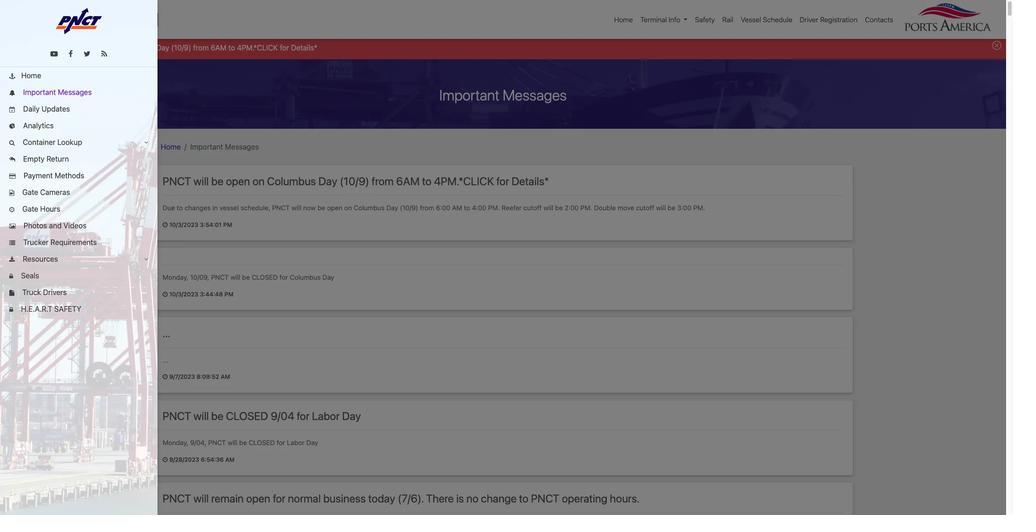 Task type: locate. For each thing, give the bounding box(es) containing it.
1 horizontal spatial important messages
[[190, 143, 259, 151]]

6:54:36
[[201, 456, 224, 463]]

0 vertical spatial 6am
[[211, 43, 226, 52]]

4pm.*click inside alert
[[237, 43, 278, 52]]

change
[[481, 492, 517, 505]]

2 pm. from the left
[[581, 204, 592, 212]]

photo image
[[9, 224, 16, 230]]

6am
[[211, 43, 226, 52], [396, 174, 420, 187]]

1 lock image from the top
[[9, 274, 13, 280]]

angle down image inside container lookup link
[[144, 140, 148, 146]]

lock image for seals
[[9, 274, 13, 280]]

0 horizontal spatial 6am
[[211, 43, 226, 52]]

0 horizontal spatial labor
[[287, 439, 305, 447]]

driver registration link
[[796, 11, 862, 28]]

2 horizontal spatial (10/9)
[[400, 204, 418, 212]]

am
[[452, 204, 462, 212], [221, 374, 230, 381], [225, 456, 235, 463]]

1 vertical spatial angle down image
[[144, 257, 148, 263]]

schedule,
[[241, 204, 270, 212]]

am for ...
[[221, 374, 230, 381]]

0 horizontal spatial (10/9)
[[171, 43, 191, 52]]

pm right 3:44:48
[[224, 291, 234, 298]]

0 vertical spatial on
[[110, 43, 119, 52]]

lookup
[[57, 138, 82, 146]]

0 horizontal spatial cutoff
[[524, 204, 542, 212]]

0 vertical spatial 10/3/2023
[[169, 221, 198, 228]]

in
[[212, 204, 218, 212]]

home link for "safety" link
[[611, 11, 637, 28]]

for
[[280, 43, 289, 52], [497, 174, 509, 187], [280, 273, 288, 281], [297, 409, 310, 422], [277, 439, 285, 447], [273, 492, 286, 505]]

lock image
[[9, 274, 13, 280], [9, 307, 13, 313]]

1 monday, from the top
[[163, 273, 188, 281]]

schedule
[[763, 15, 793, 24]]

1 horizontal spatial on
[[253, 174, 265, 187]]

is
[[456, 492, 464, 505]]

pnct will be open on columbus day (10/9) from 6am to 4pm.*click for details* inside alert
[[47, 43, 317, 52]]

twitter image
[[84, 50, 91, 57]]

1 horizontal spatial home link
[[161, 143, 181, 151]]

home
[[614, 15, 633, 24], [21, 71, 41, 80], [161, 143, 181, 151]]

will
[[68, 43, 79, 52], [194, 174, 209, 187], [292, 204, 301, 212], [544, 204, 553, 212], [656, 204, 666, 212], [231, 273, 240, 281], [194, 409, 209, 422], [228, 439, 238, 447], [194, 492, 209, 505]]

10/3/2023 3:44:48 pm
[[168, 291, 234, 298]]

important
[[439, 86, 500, 104], [23, 88, 56, 96], [190, 143, 223, 151]]

monday, for monday, 10/09, pnct will be closed for columbus day
[[163, 273, 188, 281]]

am right 8:09:52
[[221, 374, 230, 381]]

reply all image
[[9, 157, 15, 163]]

(10/9)
[[171, 43, 191, 52], [340, 174, 369, 187], [400, 204, 418, 212]]

on
[[110, 43, 119, 52], [253, 174, 265, 187], [344, 204, 352, 212]]

1 10/3/2023 from the top
[[169, 221, 198, 228]]

0 horizontal spatial details*
[[291, 43, 317, 52]]

2 horizontal spatial from
[[420, 204, 434, 212]]

due to changes in vessel schedule, pnct will now be open on columbus day (10/9) from 6:00 am to 4:00 pm.  reefer cutoff will be 2:00 pm.  double move cutoff will be 3:00 pm.
[[163, 204, 705, 212]]

clock o image left 9/7/2023
[[163, 375, 168, 381]]

on up schedule,
[[253, 174, 265, 187]]

1 horizontal spatial 6am
[[396, 174, 420, 187]]

1 vertical spatial closed
[[226, 409, 268, 422]]

angle down image
[[144, 140, 148, 146], [144, 257, 148, 263]]

credit card image
[[9, 174, 16, 180]]

0 vertical spatial lock image
[[9, 274, 13, 280]]

2 ... from the top
[[163, 356, 168, 364]]

pm for 10/3/2023 3:54:01 pm
[[223, 221, 232, 228]]

clock o image down due
[[163, 222, 168, 228]]

on right rss icon
[[110, 43, 119, 52]]

0 vertical spatial gate
[[22, 188, 38, 196]]

3:44:48
[[200, 291, 223, 298]]

monday, left 10/09,
[[163, 273, 188, 281]]

1 vertical spatial am
[[221, 374, 230, 381]]

double
[[594, 204, 616, 212]]

registration
[[820, 15, 858, 24]]

clock o image for 10/3/2023 3:54:01 pm
[[163, 222, 168, 228]]

1 vertical spatial monday,
[[163, 439, 188, 447]]

2 vertical spatial am
[[225, 456, 235, 463]]

10/3/2023 3:54:01 pm
[[168, 221, 232, 228]]

1 cutoff from the left
[[524, 204, 542, 212]]

0 vertical spatial monday,
[[163, 273, 188, 281]]

important messages
[[439, 86, 567, 104], [21, 88, 92, 96], [190, 143, 259, 151]]

10/3/2023
[[169, 221, 198, 228], [169, 291, 198, 298]]

be right facebook "icon"
[[81, 43, 89, 52]]

1 vertical spatial 10/3/2023
[[169, 291, 198, 298]]

gate for hours
[[22, 205, 38, 213]]

and
[[49, 221, 62, 230]]

0 vertical spatial pnct will be open on columbus day (10/9) from 6am to 4pm.*click for details*
[[47, 43, 317, 52]]

4:00
[[472, 204, 486, 212]]

lock image up file image
[[9, 274, 13, 280]]

pm. right 4:00
[[488, 204, 500, 212]]

driver
[[800, 15, 819, 24]]

2 gate from the top
[[22, 205, 38, 213]]

will inside alert
[[68, 43, 79, 52]]

2 cutoff from the left
[[636, 204, 654, 212]]

pnct left facebook "icon"
[[47, 43, 66, 52]]

1 vertical spatial gate
[[22, 205, 38, 213]]

facebook image
[[69, 50, 73, 57]]

for inside 'pnct will be open on columbus day (10/9) from 6am to 4pm.*click for details*' link
[[280, 43, 289, 52]]

1 horizontal spatial (10/9)
[[340, 174, 369, 187]]

2 vertical spatial closed
[[249, 439, 275, 447]]

2:00
[[565, 204, 579, 212]]

angle down image inside 'resources' link
[[144, 257, 148, 263]]

2 lock image from the top
[[9, 307, 13, 313]]

hours.
[[610, 492, 640, 505]]

10/3/2023 down 10/09,
[[169, 291, 198, 298]]

8/28/2023
[[169, 456, 199, 463]]

open inside 'pnct will be open on columbus day (10/9) from 6am to 4pm.*click for details*' link
[[91, 43, 108, 52]]

1 angle down image from the top
[[144, 140, 148, 146]]

...
[[163, 327, 170, 340], [163, 356, 168, 364]]

pnct right schedule,
[[272, 204, 290, 212]]

daily updates link
[[0, 101, 158, 117]]

0 horizontal spatial home
[[21, 71, 41, 80]]

1 pm. from the left
[[488, 204, 500, 212]]

no
[[467, 492, 479, 505]]

seals link
[[0, 267, 158, 284]]

10/3/2023 down the changes
[[169, 221, 198, 228]]

2 horizontal spatial home link
[[611, 11, 637, 28]]

2 vertical spatial home
[[161, 143, 181, 151]]

cutoff
[[524, 204, 542, 212], [636, 204, 654, 212]]

labor
[[312, 409, 340, 422], [287, 439, 305, 447]]

lock image inside seals link
[[9, 274, 13, 280]]

empty return link
[[0, 151, 158, 167]]

to inside alert
[[228, 43, 235, 52]]

0 vertical spatial 4pm.*click
[[237, 43, 278, 52]]

cutoff right reefer
[[524, 204, 542, 212]]

1 vertical spatial ...
[[163, 356, 168, 364]]

0 vertical spatial closed
[[252, 273, 278, 281]]

1 horizontal spatial cutoff
[[636, 204, 654, 212]]

clock o image down file movie o image
[[9, 207, 14, 213]]

0 vertical spatial from
[[193, 43, 209, 52]]

h.e.a.r.t safety
[[19, 305, 81, 313]]

1 vertical spatial home link
[[0, 67, 158, 84]]

pm. right 3:00
[[693, 204, 705, 212]]

be up in
[[211, 174, 223, 187]]

2 horizontal spatial on
[[344, 204, 352, 212]]

0 horizontal spatial 4pm.*click
[[237, 43, 278, 52]]

4pm.*click
[[237, 43, 278, 52], [434, 174, 494, 187]]

will left twitter icon
[[68, 43, 79, 52]]

2 angle down image from the top
[[144, 257, 148, 263]]

day
[[156, 43, 169, 52], [318, 174, 337, 187], [387, 204, 398, 212], [323, 273, 334, 281], [342, 409, 361, 422], [306, 439, 318, 447]]

truck drivers
[[20, 288, 67, 297]]

2 monday, from the top
[[163, 439, 188, 447]]

2 horizontal spatial messages
[[503, 86, 567, 104]]

gate down the payment
[[22, 188, 38, 196]]

download image
[[9, 257, 15, 263]]

1 horizontal spatial pm.
[[581, 204, 592, 212]]

2 vertical spatial home link
[[161, 143, 181, 151]]

1 vertical spatial lock image
[[9, 307, 13, 313]]

1 ... from the top
[[163, 327, 170, 340]]

2 vertical spatial (10/9)
[[400, 204, 418, 212]]

0 vertical spatial ...
[[163, 327, 170, 340]]

empty
[[23, 155, 45, 163]]

container lookup link
[[0, 134, 158, 151]]

clock o image inside the gate hours link
[[9, 207, 14, 213]]

am right 6:00
[[452, 204, 462, 212]]

0 vertical spatial angle down image
[[144, 140, 148, 146]]

lock image down file image
[[9, 307, 13, 313]]

10/3/2023 for 3:54:01
[[169, 221, 198, 228]]

be up monday, 9/04, pnct will be closed for labor day
[[211, 409, 223, 422]]

am right 6:54:36
[[225, 456, 235, 463]]

will left '2:00'
[[544, 204, 553, 212]]

0 horizontal spatial from
[[193, 43, 209, 52]]

reefer
[[502, 204, 522, 212]]

0 vertical spatial pm
[[223, 221, 232, 228]]

h.e.a.r.t safety link
[[0, 301, 158, 317]]

open up vessel
[[226, 174, 250, 187]]

0 vertical spatial labor
[[312, 409, 340, 422]]

1 vertical spatial on
[[253, 174, 265, 187]]

daily updates
[[21, 105, 70, 113]]

0 vertical spatial (10/9)
[[171, 43, 191, 52]]

2 horizontal spatial pm.
[[693, 204, 705, 212]]

be right 10/09,
[[242, 273, 250, 281]]

1 horizontal spatial messages
[[225, 143, 259, 151]]

gate up photos
[[22, 205, 38, 213]]

details* inside alert
[[291, 43, 317, 52]]

will up the changes
[[194, 174, 209, 187]]

will left 3:00
[[656, 204, 666, 212]]

labor right "9/04"
[[312, 409, 340, 422]]

0 horizontal spatial on
[[110, 43, 119, 52]]

0 vertical spatial details*
[[291, 43, 317, 52]]

be
[[81, 43, 89, 52], [211, 174, 223, 187], [318, 204, 325, 212], [555, 204, 563, 212], [668, 204, 676, 212], [242, 273, 250, 281], [211, 409, 223, 422], [239, 439, 247, 447]]

methods
[[55, 171, 84, 180]]

6am inside alert
[[211, 43, 226, 52]]

safety link
[[692, 11, 719, 28]]

labor down "9/04"
[[287, 439, 305, 447]]

1 horizontal spatial details*
[[512, 174, 549, 187]]

contacts
[[865, 15, 894, 24]]

file image
[[9, 291, 14, 296]]

vessel schedule
[[741, 15, 793, 24]]

am for pnct will be closed 9/04 for labor day
[[225, 456, 235, 463]]

pm right 3:54:01
[[223, 221, 232, 228]]

1 vertical spatial from
[[372, 174, 394, 187]]

cutoff right move
[[636, 204, 654, 212]]

1 vertical spatial pm
[[224, 291, 234, 298]]

monday, up 8/28/2023
[[163, 439, 188, 447]]

pm. right '2:00'
[[581, 204, 592, 212]]

on right now
[[344, 204, 352, 212]]

1 vertical spatial 4pm.*click
[[434, 174, 494, 187]]

1 vertical spatial (10/9)
[[340, 174, 369, 187]]

details*
[[291, 43, 317, 52], [512, 174, 549, 187]]

messages
[[503, 86, 567, 104], [58, 88, 92, 96], [225, 143, 259, 151]]

0 horizontal spatial pm.
[[488, 204, 500, 212]]

gate inside 'link'
[[22, 188, 38, 196]]

lock image inside h.e.a.r.t safety link
[[9, 307, 13, 313]]

clock o image left 3:44:48
[[163, 292, 168, 298]]

open right twitter icon
[[91, 43, 108, 52]]

important messages link
[[0, 84, 158, 101]]

pm.
[[488, 204, 500, 212], [581, 204, 592, 212], [693, 204, 705, 212]]

2 vertical spatial from
[[420, 204, 434, 212]]

will left now
[[292, 204, 301, 212]]

0 vertical spatial home link
[[611, 11, 637, 28]]

0 horizontal spatial home link
[[0, 67, 158, 84]]

resources link
[[0, 251, 158, 267]]

1 gate from the top
[[22, 188, 38, 196]]

pnct will remain open for normal business today (7/6).  there is no change to pnct operating hours.
[[163, 492, 640, 505]]

due
[[163, 204, 175, 212]]

clock o image
[[9, 207, 14, 213], [163, 222, 168, 228], [163, 292, 168, 298], [163, 375, 168, 381]]

open right now
[[327, 204, 343, 212]]

pm
[[223, 221, 232, 228], [224, 291, 234, 298]]

2 horizontal spatial important
[[439, 86, 500, 104]]

contacts link
[[862, 11, 897, 28]]

0 vertical spatial home
[[614, 15, 633, 24]]

1 vertical spatial 6am
[[396, 174, 420, 187]]

2 10/3/2023 from the top
[[169, 291, 198, 298]]

analytics
[[21, 121, 54, 130]]

9/04,
[[190, 439, 206, 447]]

calendar check o image
[[9, 107, 15, 113]]

2 vertical spatial on
[[344, 204, 352, 212]]



Task type: describe. For each thing, give the bounding box(es) containing it.
pnct up 9/04,
[[163, 409, 191, 422]]

will left remain
[[194, 492, 209, 505]]

seals
[[19, 272, 39, 280]]

remain
[[211, 492, 244, 505]]

9/7/2023 8:09:52 am
[[168, 374, 230, 381]]

pnct up 3:44:48
[[211, 273, 229, 281]]

monday, for monday, 9/04, pnct will be closed for labor day
[[163, 439, 188, 447]]

pnct left 'operating'
[[531, 492, 560, 505]]

angle down image for resources
[[144, 257, 148, 263]]

be down pnct will be closed 9/04 for labor day
[[239, 439, 247, 447]]

there
[[426, 492, 454, 505]]

container
[[23, 138, 55, 146]]

hours
[[40, 205, 60, 213]]

will up 9/04,
[[194, 409, 209, 422]]

clock o image for 10/3/2023 3:44:48 pm
[[163, 292, 168, 298]]

payment methods
[[22, 171, 84, 180]]

rss image
[[101, 50, 107, 57]]

safety
[[54, 305, 81, 313]]

gate hours link
[[0, 201, 158, 217]]

youtube play image
[[50, 50, 58, 57]]

8/28/2023 6:54:36 am
[[168, 456, 235, 463]]

closed for columbus
[[252, 273, 278, 281]]

trucker requirements
[[21, 238, 97, 247]]

vessel schedule link
[[737, 11, 796, 28]]

be left '2:00'
[[555, 204, 563, 212]]

changes
[[185, 204, 211, 212]]

rail link
[[719, 11, 737, 28]]

search image
[[9, 140, 15, 146]]

return
[[46, 155, 69, 163]]

0 horizontal spatial important
[[23, 88, 56, 96]]

now
[[303, 204, 316, 212]]

requirements
[[50, 238, 97, 247]]

videos
[[63, 221, 86, 230]]

6:00
[[436, 204, 450, 212]]

angle down image for container lookup
[[144, 140, 148, 146]]

1 horizontal spatial home
[[161, 143, 181, 151]]

pnct will be open on columbus day (10/9) from 6am to 4pm.*click for details* link
[[47, 42, 317, 53]]

will right 10/09,
[[231, 273, 240, 281]]

pnct down 8/28/2023
[[163, 492, 191, 505]]

10/09,
[[190, 273, 209, 281]]

list image
[[9, 240, 15, 246]]

photos and videos
[[22, 221, 86, 230]]

trucker
[[23, 238, 49, 247]]

pnct up 6:54:36
[[208, 439, 226, 447]]

close image
[[993, 41, 1002, 50]]

pnct will be closed 9/04 for labor day
[[163, 409, 361, 422]]

(10/9) inside 'pnct will be open on columbus day (10/9) from 6am to 4pm.*click for details*' link
[[171, 43, 191, 52]]

h.e.a.r.t
[[21, 305, 52, 313]]

10/3/2023 for 3:44:48
[[169, 291, 198, 298]]

business
[[323, 492, 366, 505]]

payment methods link
[[0, 167, 158, 184]]

rail
[[723, 15, 734, 24]]

0 horizontal spatial messages
[[58, 88, 92, 96]]

open right remain
[[246, 492, 270, 505]]

be right now
[[318, 204, 325, 212]]

closed for labor
[[249, 439, 275, 447]]

photos and videos link
[[0, 217, 158, 234]]

truck drivers link
[[0, 284, 158, 301]]

3 pm. from the left
[[693, 204, 705, 212]]

payment
[[24, 171, 53, 180]]

3:54:01
[[200, 221, 222, 228]]

(7/6).
[[398, 492, 424, 505]]

operating
[[562, 492, 608, 505]]

3:00
[[677, 204, 692, 212]]

gate hours
[[20, 205, 60, 213]]

day inside alert
[[156, 43, 169, 52]]

1 vertical spatial pnct will be open on columbus day (10/9) from 6am to 4pm.*click for details*
[[163, 174, 549, 187]]

gate for cameras
[[22, 188, 38, 196]]

will right 9/04,
[[228, 439, 238, 447]]

pie chart image
[[9, 124, 15, 130]]

bell image
[[9, 90, 15, 96]]

columbus inside 'pnct will be open on columbus day (10/9) from 6am to 4pm.*click for details*' link
[[121, 43, 155, 52]]

be left 3:00
[[668, 204, 676, 212]]

pm for 10/3/2023 3:44:48 pm
[[224, 291, 234, 298]]

1 horizontal spatial 4pm.*click
[[434, 174, 494, 187]]

pnct up due
[[163, 174, 191, 187]]

2 horizontal spatial home
[[614, 15, 633, 24]]

vessel
[[220, 204, 239, 212]]

8:09:52
[[197, 374, 219, 381]]

1 horizontal spatial labor
[[312, 409, 340, 422]]

lock image for h.e.a.r.t safety
[[9, 307, 13, 313]]

updates
[[42, 105, 70, 113]]

1 horizontal spatial from
[[372, 174, 394, 187]]

vessel
[[741, 15, 761, 24]]

1 horizontal spatial important
[[190, 143, 223, 151]]

move
[[618, 204, 634, 212]]

from inside alert
[[193, 43, 209, 52]]

2 horizontal spatial important messages
[[439, 86, 567, 104]]

photos
[[24, 221, 47, 230]]

driver registration
[[800, 15, 858, 24]]

empty return
[[21, 155, 69, 163]]

on inside alert
[[110, 43, 119, 52]]

monday, 9/04, pnct will be closed for labor day
[[163, 439, 318, 447]]

file movie o image
[[9, 190, 14, 196]]

safety
[[695, 15, 715, 24]]

clock o image for 9/7/2023 8:09:52 am
[[163, 375, 168, 381]]

0 horizontal spatial important messages
[[21, 88, 92, 96]]

container lookup
[[21, 138, 82, 146]]

9/04
[[271, 409, 294, 422]]

1 vertical spatial details*
[[512, 174, 549, 187]]

clock o image
[[163, 457, 168, 463]]

anchor image
[[9, 74, 15, 80]]

cameras
[[40, 188, 70, 196]]

pnct inside alert
[[47, 43, 66, 52]]

daily
[[23, 105, 40, 113]]

clock o image for gate hours
[[9, 207, 14, 213]]

be inside 'pnct will be open on columbus day (10/9) from 6am to 4pm.*click for details*' link
[[81, 43, 89, 52]]

analytics link
[[0, 117, 158, 134]]

drivers
[[43, 288, 67, 297]]

pnct will be open on columbus day (10/9) from 6am to 4pm.*click for details* alert
[[0, 34, 1006, 59]]

resources
[[21, 255, 58, 263]]

1 vertical spatial home
[[21, 71, 41, 80]]

1 vertical spatial labor
[[287, 439, 305, 447]]

truck
[[22, 288, 41, 297]]

trucker requirements link
[[0, 234, 158, 251]]

0 vertical spatial am
[[452, 204, 462, 212]]

today
[[368, 492, 395, 505]]

home link for daily updates link
[[0, 67, 158, 84]]

normal
[[288, 492, 321, 505]]

gate cameras
[[20, 188, 70, 196]]

gate cameras link
[[0, 184, 158, 201]]

9/7/2023
[[169, 374, 195, 381]]

monday, 10/09, pnct will be closed for columbus day
[[163, 273, 334, 281]]



Task type: vqa. For each thing, say whether or not it's contained in the screenshot.
leftmost TWIC
no



